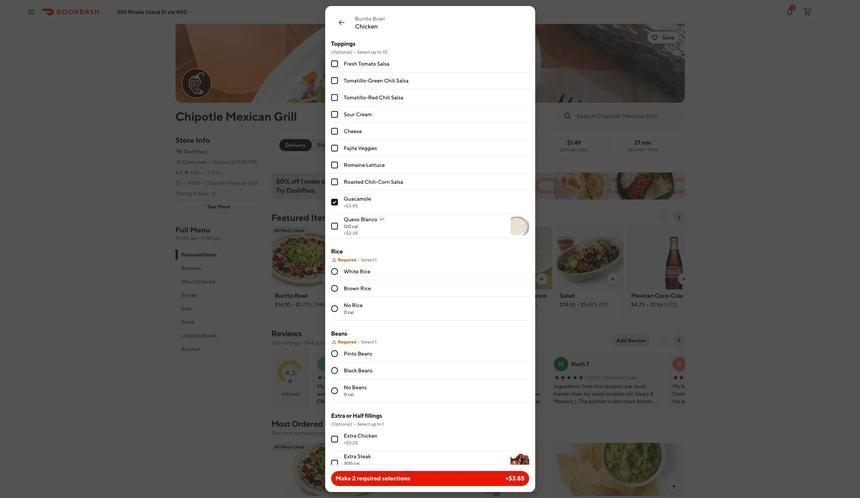 Task type: locate. For each thing, give the bounding box(es) containing it.
0 horizontal spatial burrito image
[[343, 227, 410, 290]]

1 vertical spatial burrito bowl image
[[271, 443, 405, 496]]

dialog
[[325, 6, 535, 498]]

group
[[331, 40, 529, 239], [331, 248, 529, 321], [331, 330, 529, 403], [331, 412, 529, 498]]

1 vertical spatial chips & guacamole image
[[551, 443, 685, 496]]

burrito bowl image
[[272, 227, 338, 290], [271, 443, 405, 496]]

2 group from the top
[[331, 248, 529, 321]]

add item to cart image
[[325, 276, 331, 282], [396, 276, 402, 282], [467, 276, 473, 282], [539, 276, 545, 282], [681, 276, 687, 282], [392, 484, 398, 490], [532, 484, 538, 490], [672, 484, 678, 490]]

previous button of carousel image
[[661, 215, 667, 221]]

None checkbox
[[331, 77, 338, 84], [331, 128, 338, 135], [331, 145, 338, 152], [331, 199, 338, 206], [331, 436, 338, 443], [331, 77, 338, 84], [331, 128, 338, 135], [331, 145, 338, 152], [331, 199, 338, 206], [331, 436, 338, 443]]

burrito image
[[343, 227, 410, 290], [411, 443, 545, 496]]

0 vertical spatial burrito image
[[343, 227, 410, 290]]

heading
[[271, 212, 334, 224]]

open menu image
[[27, 7, 36, 16]]

mexican coca-cola image
[[628, 227, 695, 290]]

None radio
[[279, 139, 312, 151], [307, 139, 341, 151], [331, 268, 338, 275], [331, 285, 338, 292], [331, 305, 338, 312], [331, 367, 338, 374], [331, 388, 338, 394], [279, 139, 312, 151], [307, 139, 341, 151], [331, 268, 338, 275], [331, 285, 338, 292], [331, 305, 338, 312], [331, 367, 338, 374], [331, 388, 338, 394]]

chips & guacamole image
[[414, 227, 481, 290], [551, 443, 685, 496]]

chipotle mexican grill image
[[175, 24, 685, 103], [182, 69, 211, 98]]

add item to cart image
[[610, 276, 616, 282]]

0 items, open order cart image
[[803, 7, 812, 16]]

1 vertical spatial burrito image
[[411, 443, 545, 496]]

next image
[[676, 338, 682, 344]]

add item to cart image for leftmost burrito image
[[396, 276, 402, 282]]

1 horizontal spatial chips & guacamole image
[[551, 443, 685, 496]]

salad image
[[557, 227, 623, 290]]

order methods option group
[[279, 139, 341, 151]]

None radio
[[331, 350, 338, 357]]

0 vertical spatial burrito bowl image
[[272, 227, 338, 290]]

0 horizontal spatial chips & guacamole image
[[414, 227, 481, 290]]

3 group from the top
[[331, 330, 529, 403]]

1 horizontal spatial burrito image
[[411, 443, 545, 496]]

previous image
[[661, 338, 667, 344]]

add item to cart image for bottom burrito image
[[532, 484, 538, 490]]

notification bell image
[[785, 7, 794, 16]]

0 vertical spatial chips & guacamole image
[[414, 227, 481, 290]]

None checkbox
[[331, 60, 338, 67], [331, 94, 338, 101], [331, 111, 338, 118], [331, 162, 338, 168], [331, 179, 338, 185], [331, 223, 338, 230], [331, 460, 338, 467], [331, 60, 338, 67], [331, 94, 338, 101], [331, 111, 338, 118], [331, 162, 338, 168], [331, 179, 338, 185], [331, 223, 338, 230], [331, 460, 338, 467]]

add item to cart image for bottommost chips & guacamole image
[[672, 484, 678, 490]]



Task type: describe. For each thing, give the bounding box(es) containing it.
add item to cart image for mexican coca-cola image
[[681, 276, 687, 282]]

add item to cart image for the topmost chips & guacamole image
[[467, 276, 473, 282]]

back image
[[337, 18, 346, 27]]

next button of carousel image
[[676, 215, 682, 221]]

chips & queso blanco image
[[486, 227, 552, 290]]

Item Search search field
[[577, 112, 679, 120]]

1 group from the top
[[331, 40, 529, 239]]

add item to cart image for chips & queso blanco image
[[539, 276, 545, 282]]

extra steak image
[[511, 454, 529, 473]]

queso blanco image
[[511, 217, 529, 236]]

4 group from the top
[[331, 412, 529, 498]]



Task type: vqa. For each thing, say whether or not it's contained in the screenshot.
0 items, open Order Cart image
yes



